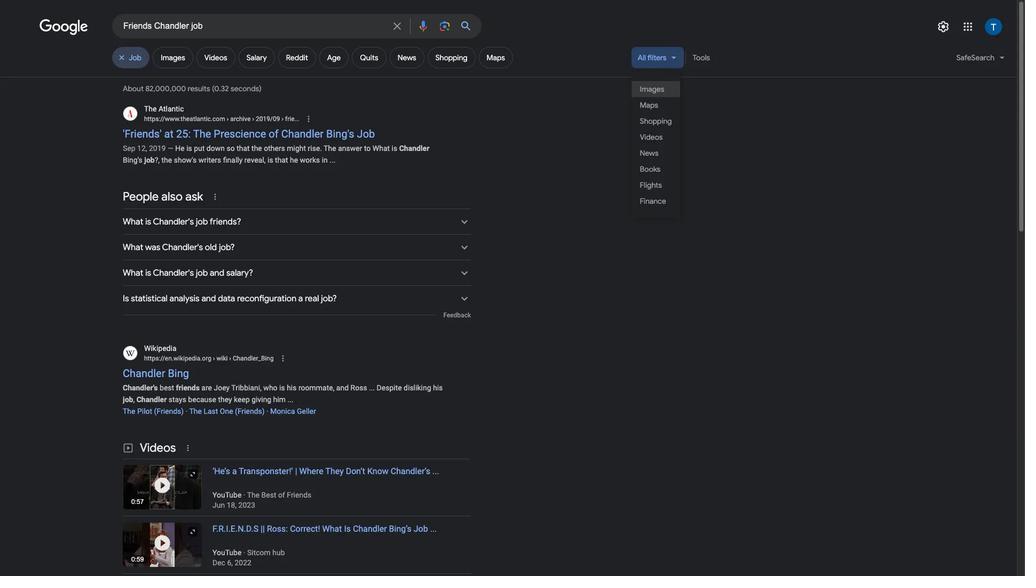 Task type: vqa. For each thing, say whether or not it's contained in the screenshot.
6 inside Button
no



Task type: locate. For each thing, give the bounding box(es) containing it.
‎ down because
[[189, 407, 189, 416]]

news right 'quits'
[[398, 53, 416, 62]]

· inside youtube · the best of friends jun 18, 2023
[[243, 491, 245, 500]]

1 horizontal spatial shopping
[[640, 116, 672, 126]]

... right ross
[[369, 384, 375, 392]]

'friends'
[[123, 127, 162, 140]]

2 vertical spatial ...
[[430, 524, 437, 534]]

job down 12,
[[144, 156, 155, 164]]

hub
[[273, 549, 285, 557]]

Search search field
[[123, 20, 385, 34]]

0 horizontal spatial images
[[161, 53, 185, 62]]

none text field containing https://en.wikipedia.org
[[144, 354, 274, 364]]

job right bing's
[[414, 524, 428, 534]]

1 vertical spatial the
[[162, 156, 172, 164]]

add reddit element
[[286, 53, 308, 62]]

is right he
[[186, 144, 192, 153]]

0 vertical spatial shopping
[[436, 53, 468, 62]]

1 horizontal spatial news
[[640, 148, 659, 158]]

0 vertical spatial youtube
[[213, 491, 242, 500]]

ross:
[[267, 524, 288, 534]]

that right "so"
[[237, 144, 250, 153]]

2 vertical spatial videos
[[140, 441, 176, 455]]

wikipedia
[[144, 344, 177, 353]]

news for news link to the top
[[398, 53, 416, 62]]

his right the disliking
[[433, 384, 443, 392]]

None search field
[[0, 13, 482, 38]]

maps
[[487, 53, 505, 62], [640, 100, 658, 110]]

1 horizontal spatial job
[[144, 156, 155, 164]]

chandler's
[[123, 384, 158, 392]]

all filters
[[638, 53, 667, 62]]

sep 12, 2019 — he is put down so that the others might rise. the answer to what is chandler bing's job ?, the show's writers finally reveal, is that he works in ...
[[123, 144, 430, 164]]

menu
[[632, 73, 681, 218]]

the up put
[[193, 127, 211, 140]]

that left 'he'
[[275, 156, 288, 164]]

(friends)
[[154, 407, 184, 416], [235, 407, 265, 416]]

chandler up 'the pilot (friends)' link
[[137, 395, 167, 404]]

0 horizontal spatial bing's
[[123, 156, 143, 164]]

0 horizontal spatial news link
[[390, 47, 424, 68]]

0 vertical spatial of
[[269, 127, 279, 140]]

also
[[161, 189, 183, 204]]

news link up books on the top
[[632, 145, 681, 161]]

one
[[220, 407, 233, 416]]

0 horizontal spatial job
[[123, 395, 133, 404]]

... right bing's
[[430, 524, 437, 534]]

chandler right "to"
[[399, 144, 430, 153]]

1 vertical spatial shopping
[[640, 116, 672, 126]]

0 vertical spatial job
[[129, 53, 142, 62]]

maps link
[[479, 47, 513, 68], [632, 97, 681, 113]]

|
[[295, 467, 297, 477]]

videos up (0.32
[[204, 53, 227, 62]]

0 vertical spatial videos link
[[196, 47, 235, 68]]

bing's down sep
[[123, 156, 143, 164]]

best
[[160, 384, 174, 392]]

1 horizontal spatial his
[[433, 384, 443, 392]]

of right best
[[278, 491, 285, 500]]

job up about on the left top
[[129, 53, 142, 62]]

1 vertical spatial that
[[275, 156, 288, 164]]

job inside heading
[[414, 524, 428, 534]]

reveal,
[[244, 156, 266, 164]]

0:57
[[131, 499, 144, 506]]

1 vertical spatial ...
[[433, 467, 439, 477]]

the left atlantic
[[144, 105, 157, 113]]

shopping link up 'books' link
[[632, 113, 681, 129]]

the up 2023
[[247, 491, 260, 500]]

news up books on the top
[[640, 148, 659, 158]]

the up in ...
[[324, 144, 336, 153]]

news inside menu
[[640, 148, 659, 158]]

youtube inside youtube · sitcom hub dec 6, 2022
[[213, 549, 242, 557]]

chandler up chandler's
[[123, 367, 165, 380]]

(friends) down keep
[[235, 407, 265, 416]]

0:59
[[131, 556, 144, 564]]

his up the him ...
[[287, 384, 297, 392]]

1 horizontal spatial news link
[[632, 145, 681, 161]]

youtube up 18, on the bottom of page
[[213, 491, 242, 500]]

wiki
[[217, 355, 228, 363]]

job link
[[112, 47, 150, 68]]

1 horizontal spatial images link
[[632, 81, 681, 97]]

people
[[123, 189, 159, 204]]

his
[[287, 384, 297, 392], [433, 384, 443, 392]]

0 vertical spatial maps link
[[479, 47, 513, 68]]

0 vertical spatial job
[[144, 156, 155, 164]]

› right wiki
[[229, 355, 231, 363]]

None text field
[[144, 114, 300, 124]]

what right "to"
[[373, 144, 390, 153]]

0 horizontal spatial maps
[[487, 53, 505, 62]]

1 (friends) from the left
[[154, 407, 184, 416]]

show's
[[174, 156, 197, 164]]

quits link
[[352, 47, 386, 68]]

youtube for f.r.i.e.n.d.s
[[213, 549, 242, 557]]

know
[[367, 467, 389, 477]]

seconds)
[[231, 84, 262, 93]]

1 horizontal spatial that
[[275, 156, 288, 164]]

· up 2022 on the bottom left
[[243, 549, 245, 557]]

works
[[300, 156, 320, 164]]

youtube
[[213, 491, 242, 500], [213, 549, 242, 557]]

what inside sep 12, 2019 — he is put down so that the others might rise. the answer to what is chandler bing's job ?, the show's writers finally reveal, is that he works in ...
[[373, 144, 390, 153]]

shopping down search by image
[[436, 53, 468, 62]]

videos
[[204, 53, 227, 62], [640, 132, 663, 142], [140, 441, 176, 455]]

him ...
[[273, 395, 294, 404]]

0 horizontal spatial what
[[322, 524, 342, 534]]

so
[[227, 144, 235, 153]]

› left frie...
[[282, 115, 284, 123]]

news link down search by voice image
[[390, 47, 424, 68]]

results
[[188, 84, 210, 93]]

youtube up 6,
[[213, 549, 242, 557]]

job for 'friends' at 25: the prescience of chandler bing's job
[[357, 127, 375, 140]]

friends
[[176, 384, 200, 392]]

the right ?,
[[162, 156, 172, 164]]

the up "reveal,"
[[252, 144, 262, 153]]

1 vertical spatial job
[[357, 127, 375, 140]]

0 vertical spatial what
[[373, 144, 390, 153]]

the down because
[[189, 407, 202, 416]]

1 vertical spatial youtube
[[213, 549, 242, 557]]

videos down 'the pilot (friends)' link
[[140, 441, 176, 455]]

1 vertical spatial videos link
[[632, 129, 681, 145]]

0 vertical spatial images link
[[153, 47, 193, 68]]

the inside the atlantic https://www.theatlantic.com › archive › 2019/09 › frie...
[[144, 105, 157, 113]]

0 horizontal spatial shopping link
[[428, 47, 476, 68]]

of up others
[[269, 127, 279, 140]]

what left is
[[322, 524, 342, 534]]

1 vertical spatial news link
[[632, 145, 681, 161]]

all filters button
[[632, 47, 684, 73]]

1 vertical spatial images
[[640, 84, 665, 94]]

is right "to"
[[392, 144, 397, 153]]

menu containing images
[[632, 73, 681, 218]]

they
[[218, 395, 232, 404]]

images down all filters popup button
[[640, 84, 665, 94]]

· up 2023
[[243, 491, 245, 500]]

reddit
[[286, 53, 308, 62]]

0 vertical spatial images
[[161, 53, 185, 62]]

1 vertical spatial images link
[[632, 81, 681, 97]]

sitcom
[[247, 549, 271, 557]]

salary
[[247, 53, 267, 62]]

1 horizontal spatial maps link
[[632, 97, 681, 113]]

1 vertical spatial bing's
[[123, 156, 143, 164]]

2 horizontal spatial job
[[414, 524, 428, 534]]

shopping link down search by image
[[428, 47, 476, 68]]

1 horizontal spatial (friends)
[[235, 407, 265, 416]]

videos link up (0.32
[[196, 47, 235, 68]]

shopping inside menu
[[640, 116, 672, 126]]

images link down all filters popup button
[[632, 81, 681, 97]]

friends
[[287, 491, 312, 500]]

(friends) down stays
[[154, 407, 184, 416]]

is right "who"
[[279, 384, 285, 392]]

2 horizontal spatial videos
[[640, 132, 663, 142]]

youtube for 'he's
[[213, 491, 242, 500]]

› left archive at top
[[227, 115, 229, 123]]

0 horizontal spatial job
[[129, 53, 142, 62]]

best
[[262, 491, 276, 500]]

the inside youtube · the best of friends jun 18, 2023
[[247, 491, 260, 500]]

2 youtube from the top
[[213, 549, 242, 557]]

0 horizontal spatial the
[[162, 156, 172, 164]]

job
[[129, 53, 142, 62], [357, 127, 375, 140], [414, 524, 428, 534]]

remove job element
[[129, 53, 142, 62]]

shopping up 'books' link
[[640, 116, 672, 126]]

videos up books on the top
[[640, 132, 663, 142]]

0 horizontal spatial ‎
[[189, 407, 189, 416]]

0 horizontal spatial his
[[287, 384, 297, 392]]

1 horizontal spatial job
[[357, 127, 375, 140]]

is inside chandler's best friends are joey tribbiani, who is his roommate, and ross ... despite disliking his job , chandler stays because they keep giving him ... the pilot (friends) · ‎ the last one (friends) · ‎ monica geller
[[279, 384, 285, 392]]

are
[[202, 384, 212, 392]]

keep
[[234, 395, 250, 404]]

'friends' at 25: the prescience of chandler bing's job
[[123, 127, 375, 140]]

‎ down giving
[[270, 407, 270, 416]]

answer
[[338, 144, 362, 153]]

chandler's
[[391, 467, 430, 477]]

news
[[398, 53, 416, 62], [640, 148, 659, 158]]

None text field
[[144, 354, 274, 364]]

job up "to"
[[357, 127, 375, 140]]

despite
[[377, 384, 402, 392]]

0 horizontal spatial news
[[398, 53, 416, 62]]

0 horizontal spatial that
[[237, 144, 250, 153]]

2 vertical spatial job
[[414, 524, 428, 534]]

0 vertical spatial news link
[[390, 47, 424, 68]]

1 horizontal spatial images
[[640, 84, 665, 94]]

0 vertical spatial the
[[252, 144, 262, 153]]

1 vertical spatial job
[[123, 395, 133, 404]]

images link up 82,000,000
[[153, 47, 193, 68]]

0 vertical spatial that
[[237, 144, 250, 153]]

‎
[[189, 407, 189, 416], [270, 407, 270, 416]]

ask
[[185, 189, 203, 204]]

1 horizontal spatial shopping link
[[632, 113, 681, 129]]

roommate,
[[299, 384, 335, 392]]

'he's a transponster!' | where they don't know chandler's ...
[[213, 467, 439, 477]]

in ...
[[322, 156, 336, 164]]

down
[[207, 144, 225, 153]]

1 vertical spatial news
[[640, 148, 659, 158]]

1 horizontal spatial videos
[[204, 53, 227, 62]]

1 vertical spatial of
[[278, 491, 285, 500]]

images up 82,000,000
[[161, 53, 185, 62]]

youtube inside youtube · the best of friends jun 18, 2023
[[213, 491, 242, 500]]

2 ‎ from the left
[[270, 407, 270, 416]]

might
[[287, 144, 306, 153]]

› wiki › Chandler_Bing text field
[[211, 355, 274, 363]]

1 horizontal spatial bing's
[[326, 127, 354, 140]]

1 horizontal spatial what
[[373, 144, 390, 153]]

1 horizontal spatial ‎
[[270, 407, 270, 416]]

job
[[144, 156, 155, 164], [123, 395, 133, 404]]

what
[[373, 144, 390, 153], [322, 524, 342, 534]]

0 horizontal spatial (friends)
[[154, 407, 184, 416]]

·
[[186, 407, 188, 416], [267, 407, 269, 416], [243, 491, 245, 500], [243, 549, 245, 557]]

0 horizontal spatial videos
[[140, 441, 176, 455]]

1 horizontal spatial maps
[[640, 100, 658, 110]]

1 vertical spatial shopping link
[[632, 113, 681, 129]]

pilot
[[137, 407, 152, 416]]

job down chandler's
[[123, 395, 133, 404]]

videos link up 'books' link
[[632, 129, 681, 145]]

bing's
[[389, 524, 412, 534]]

1 vertical spatial what
[[322, 524, 342, 534]]

'he's
[[213, 467, 230, 477]]

images
[[161, 53, 185, 62], [640, 84, 665, 94]]

1 his from the left
[[287, 384, 297, 392]]

0 vertical spatial ...
[[369, 384, 375, 392]]

tools
[[693, 53, 710, 62]]

is
[[344, 524, 351, 534]]

2 his from the left
[[433, 384, 443, 392]]

0 vertical spatial news
[[398, 53, 416, 62]]

bing's up answer
[[326, 127, 354, 140]]

... for chandler's
[[433, 467, 439, 477]]

joey
[[214, 384, 230, 392]]

...
[[369, 384, 375, 392], [433, 467, 439, 477], [430, 524, 437, 534]]

chandler right is
[[353, 524, 387, 534]]

quits
[[360, 53, 378, 62]]

... right chandler's
[[433, 467, 439, 477]]

1 vertical spatial maps link
[[632, 97, 681, 113]]

1 youtube from the top
[[213, 491, 242, 500]]

rise.
[[308, 144, 322, 153]]

0 vertical spatial videos
[[204, 53, 227, 62]]

giving
[[252, 395, 271, 404]]

0 vertical spatial maps
[[487, 53, 505, 62]]

ross
[[351, 384, 367, 392]]

safesearch button
[[950, 47, 1012, 73]]

at
[[164, 127, 174, 140]]

of
[[269, 127, 279, 140], [278, 491, 285, 500]]

0 vertical spatial bing's
[[326, 127, 354, 140]]



Task type: describe. For each thing, give the bounding box(es) containing it.
sep
[[123, 144, 135, 153]]

82,000,000
[[145, 84, 186, 93]]

· down stays
[[186, 407, 188, 416]]

0 horizontal spatial images link
[[153, 47, 193, 68]]

?,
[[155, 156, 160, 164]]

people also ask
[[123, 189, 203, 204]]

the down , at the bottom of page
[[123, 407, 135, 416]]

1 ‎ from the left
[[189, 407, 189, 416]]

—
[[168, 144, 174, 153]]

reddit link
[[278, 47, 316, 68]]

correct!
[[290, 524, 320, 534]]

job for f.r.i.e.n.d.s || ross: correct! what is chandler bing's job ...
[[414, 524, 428, 534]]

· down giving
[[267, 407, 269, 416]]

https://www.theatlantic.com
[[144, 115, 225, 123]]

1 horizontal spatial the
[[252, 144, 262, 153]]

› left wiki
[[213, 355, 215, 363]]

who
[[264, 384, 278, 392]]

add age element
[[327, 53, 341, 62]]

filters
[[648, 53, 667, 62]]

2 (friends) from the left
[[235, 407, 265, 416]]

||
[[261, 524, 265, 534]]

0 horizontal spatial shopping
[[436, 53, 468, 62]]

chandler bing
[[123, 367, 189, 380]]

to
[[364, 144, 371, 153]]

and
[[336, 384, 349, 392]]

2022
[[235, 559, 252, 568]]

0 horizontal spatial videos link
[[196, 47, 235, 68]]

monica
[[270, 407, 295, 416]]

bing's inside sep 12, 2019 — he is put down so that the others might rise. the answer to what is chandler bing's job ?, the show's writers finally reveal, is that he works in ...
[[123, 156, 143, 164]]

writers
[[199, 156, 221, 164]]

age link
[[319, 47, 349, 68]]

disliking
[[404, 384, 431, 392]]

... inside chandler's best friends are joey tribbiani, who is his roommate, and ross ... despite disliking his job , chandler stays because they keep giving him ... the pilot (friends) · ‎ the last one (friends) · ‎ monica geller
[[369, 384, 375, 392]]

transponster!'
[[239, 467, 293, 477]]

tribbiani,
[[231, 384, 262, 392]]

atlantic
[[159, 105, 184, 113]]

google image
[[40, 19, 89, 35]]

prescience
[[214, 127, 266, 140]]

f.r.i.e.n.d.s || ross: correct! what is chandler bing's job ...
[[213, 524, 437, 534]]

stays
[[169, 395, 186, 404]]

youtube · sitcom hub dec 6, 2022
[[213, 549, 285, 568]]

is down others
[[268, 156, 273, 164]]

chandler inside sep 12, 2019 — he is put down so that the others might rise. the answer to what is chandler bing's job ?, the show's writers finally reveal, is that he works in ...
[[399, 144, 430, 153]]

0 horizontal spatial maps link
[[479, 47, 513, 68]]

chandler inside heading
[[353, 524, 387, 534]]

he
[[290, 156, 298, 164]]

12,
[[137, 144, 147, 153]]

what inside heading
[[322, 524, 342, 534]]

2019/09
[[256, 115, 280, 123]]

because
[[188, 395, 216, 404]]

job inside sep 12, 2019 — he is put down so that the others might rise. the answer to what is chandler bing's job ?, the show's writers finally reveal, is that he works in ...
[[144, 156, 155, 164]]

dec
[[213, 559, 225, 568]]

all
[[638, 53, 646, 62]]

› archive › 2019/09 › frie... text field
[[225, 115, 300, 123]]

the inside sep 12, 2019 — he is put down so that the others might rise. the answer to what is chandler bing's job ?, the show's writers finally reveal, is that he works in ...
[[324, 144, 336, 153]]

chandler inside chandler's best friends are joey tribbiani, who is his roommate, and ross ... despite disliking his job , chandler stays because they keep giving him ... the pilot (friends) · ‎ the last one (friends) · ‎ monica geller
[[137, 395, 167, 404]]

18,
[[227, 501, 237, 510]]

the pilot (friends) link
[[123, 407, 184, 416]]

news for the rightmost news link
[[640, 148, 659, 158]]

0 vertical spatial shopping link
[[428, 47, 476, 68]]

2023
[[239, 501, 255, 510]]

he
[[175, 144, 185, 153]]

of inside youtube · the best of friends jun 18, 2023
[[278, 491, 285, 500]]

put
[[194, 144, 205, 153]]

chandler_bing
[[233, 355, 274, 363]]

0:57 button
[[123, 466, 202, 510]]

'he's a transponster!' | where they don't know chandler's ... heading
[[202, 466, 471, 510]]

none text field containing https://www.theatlantic.com
[[144, 114, 300, 124]]

› right archive at top
[[252, 115, 254, 123]]

salary link
[[239, 47, 275, 68]]

... for job
[[430, 524, 437, 534]]

1 vertical spatial maps
[[640, 100, 658, 110]]

frie...
[[285, 115, 300, 123]]

the atlantic https://www.theatlantic.com › archive › 2019/09 › frie...
[[144, 105, 300, 123]]

search by image image
[[439, 20, 451, 33]]

geller
[[297, 407, 316, 416]]

2019
[[149, 144, 166, 153]]

search by voice image
[[417, 20, 430, 33]]

about 82,000,000 results (0.32 seconds)
[[123, 84, 263, 93]]

· inside youtube · sitcom hub dec 6, 2022
[[243, 549, 245, 557]]

finally
[[223, 156, 243, 164]]

a
[[232, 467, 237, 477]]

f.r.i.e.n.d.s || ross: correct! what is chandler bing's job ... heading
[[202, 523, 471, 568]]

safesearch
[[957, 53, 995, 62]]

the last one (friends) link
[[189, 407, 265, 416]]

f.r.i.e.n.d.s
[[213, 524, 259, 534]]

chandler up might
[[281, 127, 324, 140]]

job inside chandler's best friends are joey tribbiani, who is his roommate, and ross ... despite disliking his job , chandler stays because they keep giving him ... the pilot (friends) · ‎ the last one (friends) · ‎ monica geller
[[123, 395, 133, 404]]

age
[[327, 53, 341, 62]]

add salary element
[[247, 53, 267, 62]]

https://en.wikipedia.org
[[144, 355, 211, 363]]

,
[[133, 395, 135, 404]]

(0.32
[[212, 84, 229, 93]]

others
[[264, 144, 285, 153]]

1 horizontal spatial videos link
[[632, 129, 681, 145]]

1 vertical spatial videos
[[640, 132, 663, 142]]

jun
[[213, 501, 225, 510]]

where
[[299, 467, 324, 477]]

add quits element
[[360, 53, 378, 62]]

books link
[[632, 161, 681, 177]]

chandler's best friends are joey tribbiani, who is his roommate, and ross ... despite disliking his job , chandler stays because they keep giving him ... the pilot (friends) · ‎ the last one (friends) · ‎ monica geller
[[123, 384, 443, 416]]

6,
[[227, 559, 233, 568]]

0:59 button
[[123, 523, 202, 568]]

monica geller link
[[270, 407, 316, 416]]

finance link
[[632, 193, 681, 209]]

wikipedia https://en.wikipedia.org › wiki › chandler_bing
[[144, 344, 274, 363]]



